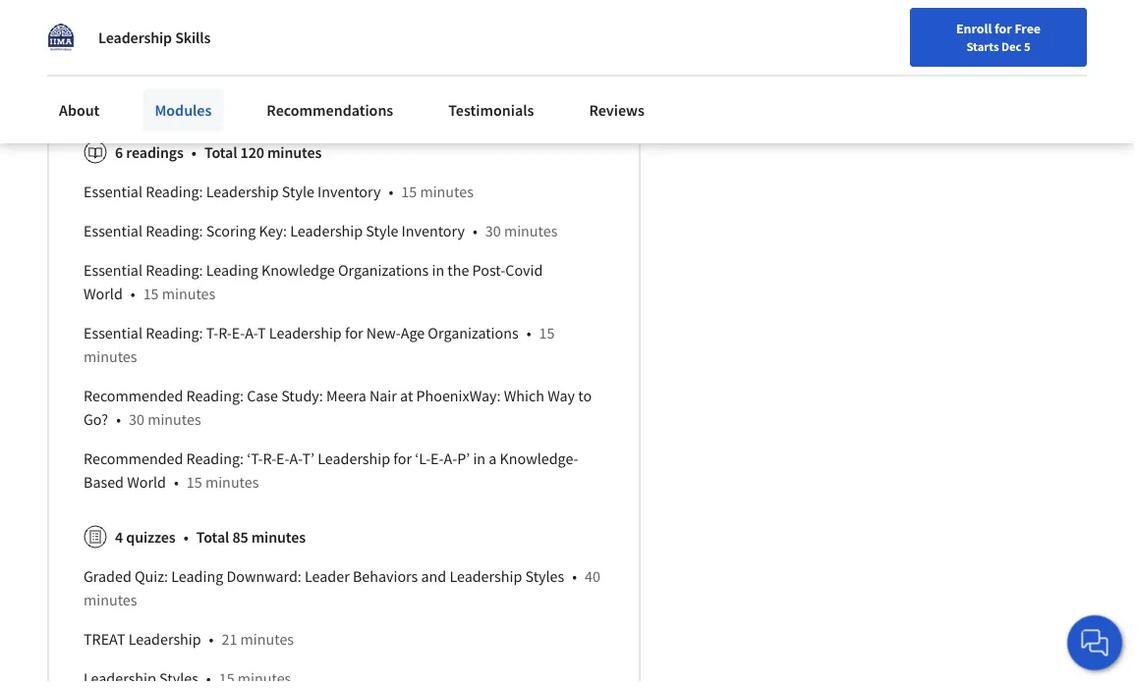 Task type: describe. For each thing, give the bounding box(es) containing it.
starts
[[966, 38, 999, 54]]

minutes right 7
[[511, 88, 564, 107]]

recommended reading: case study: meera nair at phoenixway: which way to go?
[[84, 386, 592, 430]]

leadership effectiveness: managing high performers
[[84, 48, 426, 68]]

modules
[[155, 100, 212, 120]]

enroll
[[956, 20, 992, 37]]

r- for 't-
[[263, 449, 276, 469]]

7
[[500, 88, 508, 107]]

go?
[[84, 410, 108, 430]]

reading: for 't-
[[186, 449, 244, 469]]

meera
[[326, 386, 366, 406]]

essential for essential reading: leading knowledge organizations in the post-covid world
[[84, 261, 143, 280]]

reviews
[[589, 100, 645, 120]]

1 vertical spatial style
[[366, 221, 398, 241]]

e- for t'
[[276, 449, 289, 469]]

show notifications image
[[941, 25, 964, 48]]

• 15 minutes for essential
[[130, 284, 215, 304]]

t-
[[206, 324, 218, 343]]

essential reading: scoring key: leadership style inventory • 30 minutes
[[84, 221, 558, 241]]

21
[[222, 630, 237, 650]]

managing for high
[[252, 48, 316, 68]]

2 horizontal spatial a-
[[444, 449, 457, 469]]

demotivated
[[320, 88, 404, 107]]

6 readings
[[115, 143, 184, 162]]

iima - iim ahmedabad image
[[47, 24, 75, 51]]

recommended reading: 't-r-e-a-t' leadership for 'l-e-a-p' in a knowledge- based world
[[84, 449, 578, 493]]

high
[[320, 48, 350, 68]]

a
[[489, 449, 497, 469]]

essential reading: leading knowledge organizations in the post-covid world
[[84, 261, 543, 304]]

treat leadership • 21 minutes
[[84, 630, 294, 650]]

leader
[[305, 567, 350, 587]]

40
[[585, 567, 600, 587]]

minutes inside 15 minutes
[[84, 347, 137, 367]]

about
[[59, 100, 100, 120]]

e- for t
[[232, 324, 245, 343]]

recommendations
[[267, 100, 393, 120]]

minutes up the covid
[[504, 221, 558, 241]]

a- for t'
[[289, 449, 302, 469]]

t
[[258, 324, 266, 343]]

leadership left skills
[[98, 28, 172, 47]]

organizations inside the essential reading: leading knowledge organizations in the post-covid world
[[338, 261, 429, 280]]

knowledge
[[261, 261, 335, 280]]

reading: for leading
[[146, 261, 203, 280]]

85
[[232, 528, 248, 548]]

chat with us image
[[1079, 628, 1110, 659]]

about link
[[47, 88, 111, 132]]

1 horizontal spatial 30
[[485, 221, 501, 241]]

study:
[[281, 386, 323, 406]]

15 minutes
[[84, 324, 555, 367]]

reading: for leadership
[[146, 182, 203, 202]]

free
[[1014, 20, 1041, 37]]

world inside the essential reading: leading knowledge organizations in the post-covid world
[[84, 284, 123, 304]]

'l-
[[415, 449, 431, 469]]

minutes right go? at left bottom
[[148, 410, 201, 430]]

post-
[[472, 261, 505, 280]]

total for total 85 minutes
[[196, 528, 229, 548]]

modules link
[[143, 88, 223, 132]]

120
[[240, 143, 264, 162]]

effectiveness: for high
[[159, 48, 249, 68]]

4
[[115, 528, 123, 548]]

leadership right and
[[449, 567, 522, 587]]

leading for quiz:
[[171, 567, 223, 587]]

• total 120 minutes
[[191, 143, 322, 162]]

r- for t-
[[218, 324, 232, 343]]

leadership down 120
[[206, 182, 279, 202]]

reading: for scoring
[[146, 221, 203, 241]]

essential reading: leadership style inventory • 15 minutes
[[84, 182, 474, 202]]

managing for demotivated
[[252, 88, 316, 107]]

t'
[[302, 449, 314, 469]]

treat
[[84, 630, 125, 650]]

key:
[[259, 221, 287, 241]]

leadership up knowledge
[[290, 221, 363, 241]]

covid
[[505, 261, 543, 280]]

reading: for case
[[186, 386, 244, 406]]

reviews link
[[577, 88, 656, 132]]

minutes right 120
[[267, 143, 322, 162]]

for for p'
[[393, 449, 412, 469]]



Task type: vqa. For each thing, say whether or not it's contained in the screenshot.
"application"
no



Task type: locate. For each thing, give the bounding box(es) containing it.
essential
[[84, 182, 143, 202], [84, 221, 143, 241], [84, 261, 143, 280], [84, 324, 143, 343]]

0 vertical spatial style
[[282, 182, 314, 202]]

recommended inside "recommended reading: 't-r-e-a-t' leadership for 'l-e-a-p' in a knowledge- based world"
[[84, 449, 183, 469]]

total
[[204, 143, 237, 162], [196, 528, 229, 548]]

reading: for t-
[[146, 324, 203, 343]]

2 recommended from the top
[[84, 449, 183, 469]]

quizzes
[[126, 528, 176, 548]]

leadership skills
[[98, 28, 211, 47]]

recommendations link
[[255, 88, 405, 132]]

0 vertical spatial world
[[84, 284, 123, 304]]

2 vertical spatial for
[[393, 449, 412, 469]]

effectiveness:
[[159, 48, 249, 68], [159, 88, 249, 107]]

minutes down 't-
[[205, 473, 259, 493]]

1 vertical spatial leading
[[171, 567, 223, 587]]

40 minutes
[[84, 567, 600, 610]]

0 vertical spatial organizations
[[338, 261, 429, 280]]

1 horizontal spatial world
[[127, 473, 166, 493]]

styles
[[525, 567, 564, 587]]

for inside enroll for free starts dec 5
[[994, 20, 1012, 37]]

1 recommended from the top
[[84, 386, 183, 406]]

minutes right 21
[[240, 630, 294, 650]]

't-
[[247, 449, 263, 469]]

e- left p' in the left bottom of the page
[[431, 449, 444, 469]]

world inside "recommended reading: 't-r-e-a-t' leadership for 'l-e-a-p' in a knowledge- based world"
[[127, 473, 166, 493]]

essential reading: t-r-e-a-t leadership for new-age organizations •
[[84, 324, 531, 343]]

•
[[487, 88, 492, 107], [191, 143, 196, 162], [389, 182, 393, 202], [473, 221, 477, 241], [130, 284, 135, 304], [526, 324, 531, 343], [116, 410, 121, 430], [174, 473, 179, 493], [183, 528, 188, 548], [572, 567, 577, 587], [209, 630, 214, 650]]

recommended up • 30 minutes
[[84, 386, 183, 406]]

r- left t
[[218, 324, 232, 343]]

scoring
[[206, 221, 256, 241]]

1 effectiveness: from the top
[[159, 48, 249, 68]]

1 vertical spatial recommended
[[84, 449, 183, 469]]

inventory
[[317, 182, 381, 202], [402, 221, 465, 241]]

managing left high
[[252, 48, 316, 68]]

e- left t
[[232, 324, 245, 343]]

leadership up 6
[[84, 88, 156, 107]]

dec
[[1001, 38, 1021, 54]]

inventory up "essential reading: scoring key: leadership style inventory • 30 minutes"
[[317, 182, 381, 202]]

leading down "scoring"
[[206, 261, 258, 280]]

15 inside 15 minutes
[[539, 324, 555, 343]]

0 vertical spatial managing
[[252, 48, 316, 68]]

leadership inside "recommended reading: 't-r-e-a-t' leadership for 'l-e-a-p' in a knowledge- based world"
[[318, 449, 390, 469]]

the
[[447, 261, 469, 280]]

r-
[[218, 324, 232, 343], [263, 449, 276, 469]]

0 vertical spatial leading
[[206, 261, 258, 280]]

style up "essential reading: scoring key: leadership style inventory • 30 minutes"
[[282, 182, 314, 202]]

1 horizontal spatial e-
[[276, 449, 289, 469]]

at
[[400, 386, 413, 406]]

• 15 minutes for recommended
[[174, 473, 259, 493]]

knowledge-
[[500, 449, 578, 469]]

for left the 'l-
[[393, 449, 412, 469]]

minutes
[[511, 88, 564, 107], [267, 143, 322, 162], [420, 182, 474, 202], [504, 221, 558, 241], [162, 284, 215, 304], [84, 347, 137, 367], [148, 410, 201, 430], [205, 473, 259, 493], [251, 528, 306, 548], [84, 591, 137, 610], [240, 630, 294, 650]]

in left the
[[432, 261, 444, 280]]

total left 120
[[204, 143, 237, 162]]

• 15 minutes down 't-
[[174, 473, 259, 493]]

recommended
[[84, 386, 183, 406], [84, 449, 183, 469]]

minutes up go? at left bottom
[[84, 347, 137, 367]]

1 essential from the top
[[84, 182, 143, 202]]

p'
[[457, 449, 470, 469]]

leadership right t'
[[318, 449, 390, 469]]

minutes up the
[[420, 182, 474, 202]]

• 15 minutes
[[130, 284, 215, 304], [174, 473, 259, 493]]

1 horizontal spatial a-
[[289, 449, 302, 469]]

r- left t'
[[263, 449, 276, 469]]

1 vertical spatial inventory
[[402, 221, 465, 241]]

phoenixway:
[[416, 386, 501, 406]]

30 up "post-"
[[485, 221, 501, 241]]

recommended up based
[[84, 449, 183, 469]]

1 vertical spatial 30
[[129, 410, 144, 430]]

based
[[84, 473, 124, 493]]

recommended for • 15 minutes
[[84, 449, 183, 469]]

0 horizontal spatial world
[[84, 284, 123, 304]]

managing down 'leadership effectiveness: managing high performers'
[[252, 88, 316, 107]]

2 horizontal spatial e-
[[431, 449, 444, 469]]

performers
[[353, 48, 426, 68]]

essential for essential reading: t-r-e-a-t leadership for new-age organizations •
[[84, 324, 143, 343]]

0 horizontal spatial inventory
[[317, 182, 381, 202]]

world
[[84, 284, 123, 304], [127, 473, 166, 493]]

1 horizontal spatial in
[[473, 449, 486, 469]]

15
[[401, 182, 417, 202], [143, 284, 159, 304], [539, 324, 555, 343], [187, 473, 202, 493]]

coursera image
[[10, 16, 135, 47]]

leadership effectiveness: managing demotivated individuals • 7 minutes
[[84, 88, 564, 107]]

leadership
[[98, 28, 172, 47], [84, 48, 156, 68], [84, 88, 156, 107], [206, 182, 279, 202], [290, 221, 363, 241], [269, 324, 342, 343], [318, 449, 390, 469], [449, 567, 522, 587], [128, 630, 201, 650]]

testimonials link
[[437, 88, 546, 132]]

0 vertical spatial 30
[[485, 221, 501, 241]]

recommended inside recommended reading: case study: meera nair at phoenixway: which way to go?
[[84, 386, 183, 406]]

• 15 minutes up t-
[[130, 284, 215, 304]]

2 essential from the top
[[84, 221, 143, 241]]

1 vertical spatial in
[[473, 449, 486, 469]]

leadership right treat
[[128, 630, 201, 650]]

0 horizontal spatial style
[[282, 182, 314, 202]]

2 effectiveness: from the top
[[159, 88, 249, 107]]

a- for t
[[245, 324, 258, 343]]

reading: inside recommended reading: case study: meera nair at phoenixway: which way to go?
[[186, 386, 244, 406]]

0 vertical spatial in
[[432, 261, 444, 280]]

30 right go? at left bottom
[[129, 410, 144, 430]]

for up the dec
[[994, 20, 1012, 37]]

essential inside the essential reading: leading knowledge organizations in the post-covid world
[[84, 261, 143, 280]]

leading inside the essential reading: leading knowledge organizations in the post-covid world
[[206, 261, 258, 280]]

0 vertical spatial effectiveness:
[[159, 48, 249, 68]]

leadership down leadership skills
[[84, 48, 156, 68]]

minutes up t-
[[162, 284, 215, 304]]

recommended for • 30 minutes
[[84, 386, 183, 406]]

30
[[485, 221, 501, 241], [129, 410, 144, 430]]

for for •
[[345, 324, 363, 343]]

1 horizontal spatial inventory
[[402, 221, 465, 241]]

e-
[[232, 324, 245, 343], [276, 449, 289, 469], [431, 449, 444, 469]]

0 horizontal spatial for
[[345, 324, 363, 343]]

4 quizzes
[[115, 528, 176, 548]]

way
[[547, 386, 575, 406]]

6
[[115, 143, 123, 162]]

a- right the 'l-
[[444, 449, 457, 469]]

reading: inside "recommended reading: 't-r-e-a-t' leadership for 'l-e-a-p' in a knowledge- based world"
[[186, 449, 244, 469]]

new-
[[366, 324, 401, 343]]

in left a
[[473, 449, 486, 469]]

organizations
[[338, 261, 429, 280], [428, 324, 519, 343]]

minutes right 85
[[251, 528, 306, 548]]

effectiveness: for demotivated
[[159, 88, 249, 107]]

0 vertical spatial inventory
[[317, 182, 381, 202]]

0 horizontal spatial e-
[[232, 324, 245, 343]]

case
[[247, 386, 278, 406]]

0 horizontal spatial r-
[[218, 324, 232, 343]]

for inside "recommended reading: 't-r-e-a-t' leadership for 'l-e-a-p' in a knowledge- based world"
[[393, 449, 412, 469]]

total for total 120 minutes
[[204, 143, 237, 162]]

nair
[[369, 386, 397, 406]]

1 horizontal spatial r-
[[263, 449, 276, 469]]

organizations up new-
[[338, 261, 429, 280]]

0 vertical spatial recommended
[[84, 386, 183, 406]]

a- right t-
[[245, 324, 258, 343]]

minutes inside 40 minutes
[[84, 591, 137, 610]]

reading: inside the essential reading: leading knowledge organizations in the post-covid world
[[146, 261, 203, 280]]

graded
[[84, 567, 131, 587]]

leading for reading:
[[206, 261, 258, 280]]

and
[[421, 567, 446, 587]]

1 vertical spatial for
[[345, 324, 363, 343]]

e- left t'
[[276, 449, 289, 469]]

in inside the essential reading: leading knowledge organizations in the post-covid world
[[432, 261, 444, 280]]

enroll for free starts dec 5
[[956, 20, 1041, 54]]

in
[[432, 261, 444, 280], [473, 449, 486, 469]]

which
[[504, 386, 544, 406]]

1 vertical spatial world
[[127, 473, 166, 493]]

• 30 minutes
[[116, 410, 201, 430]]

2 managing from the top
[[252, 88, 316, 107]]

1 vertical spatial total
[[196, 528, 229, 548]]

style
[[282, 182, 314, 202], [366, 221, 398, 241]]

leading
[[206, 261, 258, 280], [171, 567, 223, 587]]

for
[[994, 20, 1012, 37], [345, 324, 363, 343], [393, 449, 412, 469]]

a- right 't-
[[289, 449, 302, 469]]

leadership right t
[[269, 324, 342, 343]]

downward:
[[226, 567, 301, 587]]

5
[[1024, 38, 1030, 54]]

behaviors
[[353, 567, 418, 587]]

0 horizontal spatial in
[[432, 261, 444, 280]]

to
[[578, 386, 592, 406]]

style up the essential reading: leading knowledge organizations in the post-covid world on the top of the page
[[366, 221, 398, 241]]

4 essential from the top
[[84, 324, 143, 343]]

skills
[[175, 28, 211, 47]]

1 horizontal spatial style
[[366, 221, 398, 241]]

for left new-
[[345, 324, 363, 343]]

essential for essential reading: leadership style inventory • 15 minutes
[[84, 182, 143, 202]]

r- inside "recommended reading: 't-r-e-a-t' leadership for 'l-e-a-p' in a knowledge- based world"
[[263, 449, 276, 469]]

total left 85
[[196, 528, 229, 548]]

leading right quiz:
[[171, 567, 223, 587]]

minutes down graded
[[84, 591, 137, 610]]

3 essential from the top
[[84, 261, 143, 280]]

0 horizontal spatial 30
[[129, 410, 144, 430]]

individuals
[[407, 88, 479, 107]]

1 vertical spatial managing
[[252, 88, 316, 107]]

graded quiz: leading downward: leader behaviors and leadership styles •
[[84, 567, 577, 587]]

1 vertical spatial effectiveness:
[[159, 88, 249, 107]]

0 vertical spatial • 15 minutes
[[130, 284, 215, 304]]

organizations right age
[[428, 324, 519, 343]]

in inside "recommended reading: 't-r-e-a-t' leadership for 'l-e-a-p' in a knowledge- based world"
[[473, 449, 486, 469]]

1 vertical spatial organizations
[[428, 324, 519, 343]]

inventory up the
[[402, 221, 465, 241]]

0 vertical spatial total
[[204, 143, 237, 162]]

age
[[401, 324, 425, 343]]

readings
[[126, 143, 184, 162]]

quiz:
[[135, 567, 168, 587]]

essential for essential reading: scoring key: leadership style inventory • 30 minutes
[[84, 221, 143, 241]]

0 vertical spatial r-
[[218, 324, 232, 343]]

1 vertical spatial • 15 minutes
[[174, 473, 259, 493]]

testimonials
[[448, 100, 534, 120]]

2 horizontal spatial for
[[994, 20, 1012, 37]]

• total 85 minutes
[[183, 528, 306, 548]]

1 vertical spatial r-
[[263, 449, 276, 469]]

1 managing from the top
[[252, 48, 316, 68]]

0 horizontal spatial a-
[[245, 324, 258, 343]]

reading:
[[146, 182, 203, 202], [146, 221, 203, 241], [146, 261, 203, 280], [146, 324, 203, 343], [186, 386, 244, 406], [186, 449, 244, 469]]

0 vertical spatial for
[[994, 20, 1012, 37]]

1 horizontal spatial for
[[393, 449, 412, 469]]



